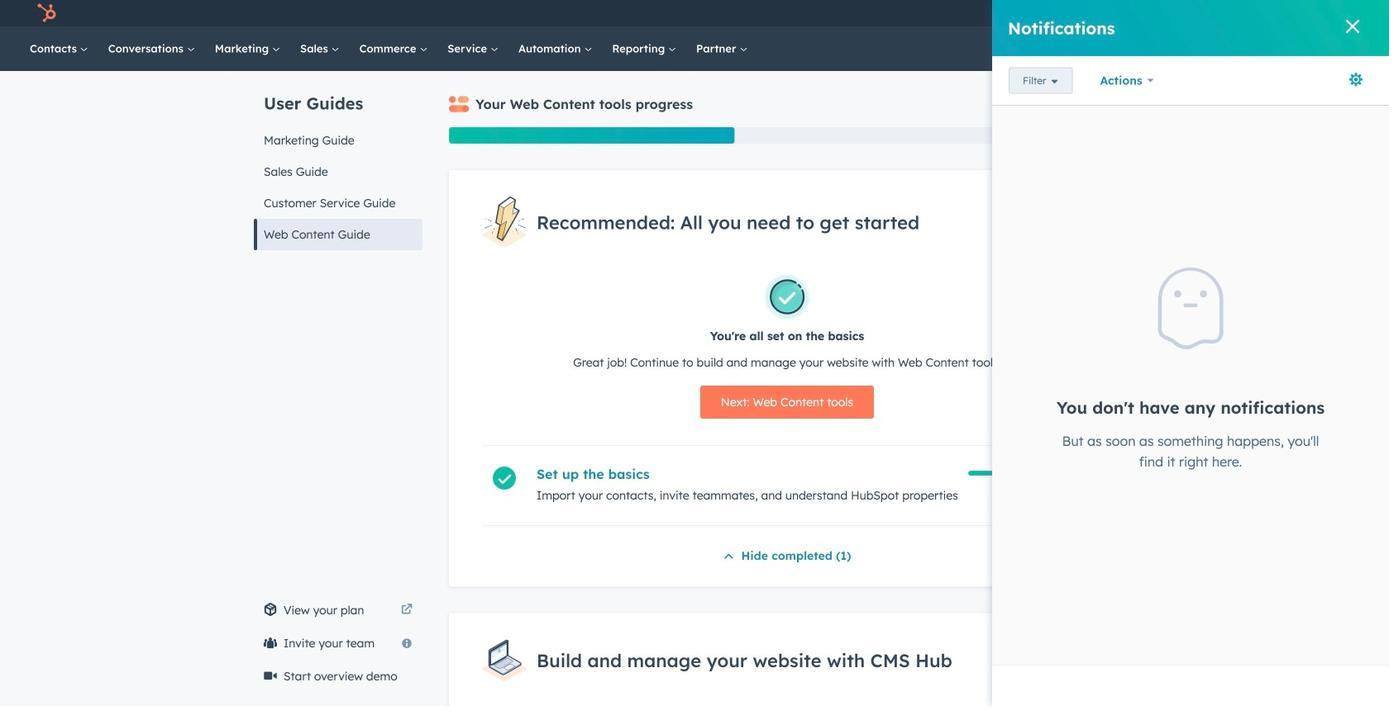 Task type: vqa. For each thing, say whether or not it's contained in the screenshot.
Press to sort. element to the middle
no



Task type: describe. For each thing, give the bounding box(es) containing it.
gary orlando image
[[1306, 6, 1321, 21]]

Search HubSpot search field
[[1157, 35, 1331, 63]]

user guides element
[[254, 71, 423, 251]]

link opens in a new window image
[[401, 601, 413, 621]]



Task type: locate. For each thing, give the bounding box(es) containing it.
link opens in a new window image
[[401, 605, 413, 617]]

menu
[[1058, 0, 1369, 26]]

marketplaces image
[[1181, 7, 1196, 22]]

[object object] complete progress bar
[[968, 471, 1061, 476]]

progress bar
[[449, 127, 735, 144]]



